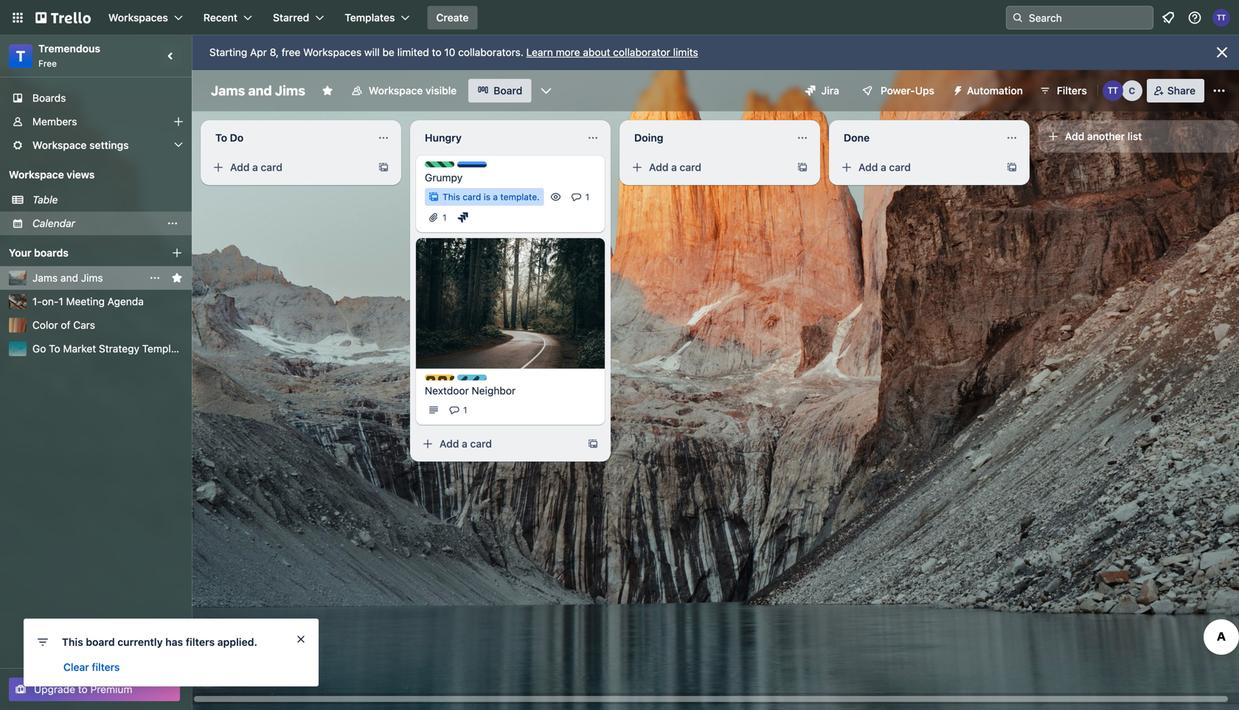 Task type: describe. For each thing, give the bounding box(es) containing it.
recent button
[[195, 6, 261, 30]]

add a card for to do
[[230, 161, 283, 173]]

workspace visible
[[369, 84, 457, 97]]

customize views image
[[539, 83, 554, 98]]

be
[[383, 46, 395, 58]]

create from template… image for to do
[[378, 162, 390, 173]]

c
[[1129, 86, 1136, 96]]

more
[[556, 46, 580, 58]]

tremendous
[[38, 42, 100, 55]]

create from template… image for done
[[1007, 162, 1018, 173]]

doing
[[635, 132, 664, 144]]

1 vertical spatial sm image
[[456, 210, 470, 225]]

boards
[[32, 92, 66, 104]]

and inside jams and jims link
[[60, 272, 78, 284]]

do
[[230, 132, 244, 144]]

card down nextdoor neighbor
[[470, 438, 492, 450]]

meeting
[[66, 296, 105, 308]]

to inside upgrade to premium link
[[78, 684, 88, 696]]

color
[[32, 319, 58, 331]]

applied.
[[217, 636, 258, 649]]

workspace settings
[[32, 139, 129, 151]]

add a card for doing
[[649, 161, 702, 173]]

To Do text field
[[207, 126, 372, 150]]

a right 'is'
[[493, 192, 498, 202]]

color: sky, title: "flying cars" element
[[458, 375, 520, 386]]

color of cars link
[[32, 318, 183, 333]]

members
[[32, 115, 77, 128]]

nextdoor
[[425, 385, 469, 397]]

add for done
[[859, 161, 878, 173]]

power-ups button
[[852, 79, 944, 103]]

nextdoor neighbor link
[[425, 384, 596, 398]]

workspace settings button
[[0, 134, 192, 157]]

board
[[86, 636, 115, 649]]

this board currently has filters applied.
[[62, 636, 258, 649]]

template
[[142, 343, 186, 355]]

add down nextdoor
[[440, 438, 459, 450]]

upgrade to premium link
[[9, 678, 180, 702]]

add another list
[[1066, 130, 1143, 142]]

of
[[61, 319, 70, 331]]

is
[[484, 192, 491, 202]]

go to market strategy template
[[32, 343, 186, 355]]

templates
[[345, 11, 395, 24]]

workspace visible button
[[342, 79, 466, 103]]

starting
[[210, 46, 247, 58]]

limits
[[673, 46, 699, 58]]

jams inside jams and jims link
[[32, 272, 58, 284]]

color of cars
[[32, 319, 95, 331]]

jims inside board name text field
[[275, 83, 305, 99]]

upgrade
[[34, 684, 75, 696]]

a for to do
[[252, 161, 258, 173]]

recent
[[204, 11, 238, 24]]

this for this board currently has filters applied.
[[62, 636, 83, 649]]

1 horizontal spatial to
[[432, 46, 442, 58]]

a for done
[[881, 161, 887, 173]]

go
[[32, 343, 46, 355]]

jams and jims link
[[32, 271, 142, 286]]

jams and jims inside board name text field
[[211, 83, 305, 99]]

1 right the template.
[[586, 192, 590, 202]]

collaborators.
[[458, 46, 524, 58]]

1 horizontal spatial filters
[[186, 636, 215, 649]]

to inside text field
[[215, 132, 227, 144]]

clear filters link
[[63, 660, 120, 675]]

automation
[[967, 84, 1023, 97]]

automation button
[[947, 79, 1032, 103]]

add another list button
[[1039, 120, 1240, 153]]

board
[[494, 84, 523, 97]]

t
[[16, 47, 25, 65]]

power-ups
[[881, 84, 935, 97]]

8,
[[270, 46, 279, 58]]

workspaces button
[[100, 6, 192, 30]]

on-
[[42, 296, 59, 308]]

board actions menu image
[[149, 272, 161, 284]]

add a card down nextdoor neighbor
[[440, 438, 492, 450]]

workspace navigation collapse icon image
[[161, 46, 182, 66]]

Hungry text field
[[416, 126, 581, 150]]

about
[[583, 46, 611, 58]]

add a card button for done
[[835, 156, 998, 179]]

calendar
[[32, 217, 75, 229]]

add a card for done
[[859, 161, 911, 173]]

color: yellow, title: none image
[[425, 375, 455, 381]]

1 horizontal spatial create from template… image
[[587, 438, 599, 450]]

card for doing
[[680, 161, 702, 173]]

create button
[[428, 6, 478, 30]]

hungry
[[425, 132, 462, 144]]

limited
[[397, 46, 429, 58]]

0 horizontal spatial to
[[49, 343, 60, 355]]

cars inside "link"
[[73, 319, 95, 331]]

learn more about collaborator limits link
[[527, 46, 699, 58]]

color: green, title: none image
[[425, 162, 455, 168]]

free
[[282, 46, 301, 58]]

market
[[63, 343, 96, 355]]

Search field
[[1007, 6, 1154, 30]]

add a card button for to do
[[207, 156, 369, 179]]

jira button
[[797, 79, 849, 103]]

starred
[[273, 11, 309, 24]]

templates button
[[336, 6, 419, 30]]

1-
[[32, 296, 42, 308]]

clear filters
[[63, 662, 120, 674]]

card for to do
[[261, 161, 283, 173]]

filters
[[1057, 84, 1088, 97]]

currently
[[118, 636, 163, 649]]

0 notifications image
[[1160, 9, 1178, 27]]

tremendous link
[[38, 42, 100, 55]]

0 horizontal spatial terry turtle (terryturtle) image
[[1103, 80, 1124, 101]]

grumpy
[[425, 172, 463, 184]]

add a card button for doing
[[626, 156, 788, 179]]

flying cars
[[472, 376, 520, 386]]

will
[[365, 46, 380, 58]]



Task type: locate. For each thing, give the bounding box(es) containing it.
jams down starting
[[211, 83, 245, 99]]

has
[[165, 636, 183, 649]]

chestercheeetah (chestercheeetah) image
[[1122, 80, 1143, 101]]

1 horizontal spatial terry turtle (terryturtle) image
[[1213, 9, 1231, 27]]

1-on-1 meeting agenda link
[[32, 294, 183, 309]]

filters right has
[[186, 636, 215, 649]]

go to market strategy template link
[[32, 342, 186, 356]]

1 vertical spatial cars
[[500, 376, 520, 386]]

starred button
[[264, 6, 333, 30]]

workspaces up the workspace navigation collapse icon
[[108, 11, 168, 24]]

a down nextdoor neighbor
[[462, 438, 468, 450]]

ups
[[916, 84, 935, 97]]

starting apr 8, free workspaces will be limited to 10 collaborators. learn more about collaborator limits
[[210, 46, 699, 58]]

0 vertical spatial workspaces
[[108, 11, 168, 24]]

filters button
[[1035, 79, 1092, 103]]

card for done
[[890, 161, 911, 173]]

terry turtle (terryturtle) image right open information menu image
[[1213, 9, 1231, 27]]

workspace for workspace visible
[[369, 84, 423, 97]]

0 vertical spatial filters
[[186, 636, 215, 649]]

0 vertical spatial to
[[432, 46, 442, 58]]

calendar link
[[32, 216, 183, 231]]

sm image inside automation button
[[947, 79, 967, 100]]

filters inside clear filters link
[[92, 662, 120, 674]]

0 vertical spatial and
[[248, 83, 272, 99]]

and down your boards with 4 items 'element'
[[60, 272, 78, 284]]

sm image right the ups
[[947, 79, 967, 100]]

create from template… image
[[378, 162, 390, 173], [1007, 162, 1018, 173], [587, 438, 599, 450]]

tremendous free
[[38, 42, 100, 69]]

a
[[252, 161, 258, 173], [672, 161, 677, 173], [881, 161, 887, 173], [493, 192, 498, 202], [462, 438, 468, 450]]

0 horizontal spatial sm image
[[456, 210, 470, 225]]

1 right 1- on the left of the page
[[59, 296, 63, 308]]

power-
[[881, 84, 916, 97]]

card left 'is'
[[463, 192, 481, 202]]

1-on-1 meeting agenda
[[32, 296, 144, 308]]

card down "to do" text field
[[261, 161, 283, 173]]

10
[[444, 46, 456, 58]]

0 vertical spatial cars
[[73, 319, 95, 331]]

jims
[[275, 83, 305, 99], [81, 272, 103, 284]]

2 horizontal spatial create from template… image
[[1007, 162, 1018, 173]]

workspace views
[[9, 169, 95, 181]]

open information menu image
[[1188, 10, 1203, 25]]

table link
[[32, 193, 183, 207]]

0 vertical spatial jims
[[275, 83, 305, 99]]

1 vertical spatial jims
[[81, 272, 103, 284]]

add a card button down "to do" text field
[[207, 156, 369, 179]]

0 horizontal spatial and
[[60, 272, 78, 284]]

add down done
[[859, 161, 878, 173]]

add for to do
[[230, 161, 250, 173]]

add a card button
[[207, 156, 369, 179], [626, 156, 788, 179], [835, 156, 998, 179], [416, 432, 579, 456]]

0 vertical spatial sm image
[[947, 79, 967, 100]]

0 vertical spatial terry turtle (terryturtle) image
[[1213, 9, 1231, 27]]

workspace down the 'members'
[[32, 139, 87, 151]]

free
[[38, 58, 57, 69]]

your
[[9, 247, 31, 259]]

2 vertical spatial workspace
[[9, 169, 64, 181]]

0 horizontal spatial create from template… image
[[378, 162, 390, 173]]

a down "done" text box
[[881, 161, 887, 173]]

and down apr
[[248, 83, 272, 99]]

jira icon image
[[806, 86, 816, 96]]

add a card down doing in the top of the page
[[649, 161, 702, 173]]

0 vertical spatial this
[[443, 192, 460, 202]]

strategy
[[99, 343, 139, 355]]

upgrade to premium
[[34, 684, 132, 696]]

1 vertical spatial jams
[[32, 272, 58, 284]]

Done text field
[[835, 126, 1001, 150]]

settings
[[89, 139, 129, 151]]

0 vertical spatial workspace
[[369, 84, 423, 97]]

premium
[[90, 684, 132, 696]]

this for this card is a template.
[[443, 192, 460, 202]]

workspace inside button
[[369, 84, 423, 97]]

jira
[[822, 84, 840, 97]]

1 horizontal spatial jams
[[211, 83, 245, 99]]

0 horizontal spatial jams
[[32, 272, 58, 284]]

jams
[[211, 83, 245, 99], [32, 272, 58, 284]]

1 down nextdoor neighbor
[[463, 405, 468, 415]]

to
[[215, 132, 227, 144], [49, 343, 60, 355]]

jams inside board name text field
[[211, 83, 245, 99]]

1 vertical spatial workspace
[[32, 139, 87, 151]]

board link
[[469, 79, 532, 103]]

template.
[[501, 192, 540, 202]]

add a card button down doing "text box"
[[626, 156, 788, 179]]

cars right of
[[73, 319, 95, 331]]

t link
[[9, 44, 32, 68]]

1 vertical spatial and
[[60, 272, 78, 284]]

to do
[[215, 132, 244, 144]]

to down clear
[[78, 684, 88, 696]]

0 horizontal spatial filters
[[92, 662, 120, 674]]

your boards
[[9, 247, 69, 259]]

this inside alert
[[62, 636, 83, 649]]

apr
[[250, 46, 267, 58]]

a for doing
[[672, 161, 677, 173]]

your boards with 4 items element
[[9, 244, 149, 262]]

1
[[586, 192, 590, 202], [443, 213, 447, 223], [59, 296, 63, 308], [463, 405, 468, 415]]

jims up the 1-on-1 meeting agenda
[[81, 272, 103, 284]]

nextdoor neighbor
[[425, 385, 516, 397]]

1 horizontal spatial cars
[[500, 376, 520, 386]]

c button
[[1122, 80, 1143, 101]]

filters up premium
[[92, 662, 120, 674]]

0 vertical spatial jams
[[211, 83, 245, 99]]

add for doing
[[649, 161, 669, 173]]

1 vertical spatial terry turtle (terryturtle) image
[[1103, 80, 1124, 101]]

cars
[[73, 319, 95, 331], [500, 376, 520, 386]]

show menu image
[[1212, 83, 1227, 98]]

add a card down done
[[859, 161, 911, 173]]

0 horizontal spatial this
[[62, 636, 83, 649]]

0 vertical spatial to
[[215, 132, 227, 144]]

to left 10
[[432, 46, 442, 58]]

workspace
[[369, 84, 423, 97], [32, 139, 87, 151], [9, 169, 64, 181]]

workspace for workspace settings
[[32, 139, 87, 151]]

collaborator
[[613, 46, 671, 58]]

share
[[1168, 84, 1196, 97]]

this up clear
[[62, 636, 83, 649]]

card
[[261, 161, 283, 173], [680, 161, 702, 173], [890, 161, 911, 173], [463, 192, 481, 202], [470, 438, 492, 450]]

1 horizontal spatial and
[[248, 83, 272, 99]]

workspaces inside dropdown button
[[108, 11, 168, 24]]

1 horizontal spatial jams and jims
[[211, 83, 305, 99]]

clear
[[63, 662, 89, 674]]

and inside board name text field
[[248, 83, 272, 99]]

terry turtle (terryturtle) image
[[1213, 9, 1231, 27], [1103, 80, 1124, 101]]

this down the grumpy
[[443, 192, 460, 202]]

this card is a template.
[[443, 192, 540, 202]]

this
[[443, 192, 460, 202], [62, 636, 83, 649]]

jams up on-
[[32, 272, 58, 284]]

1 horizontal spatial jims
[[275, 83, 305, 99]]

sm image down the this card is a template.
[[456, 210, 470, 225]]

share button
[[1147, 79, 1205, 103]]

workspace up table on the top left of page
[[9, 169, 64, 181]]

another
[[1088, 130, 1125, 142]]

table
[[32, 194, 58, 206]]

Doing text field
[[626, 126, 791, 150]]

terry turtle (terryturtle) image inside primary element
[[1213, 9, 1231, 27]]

1 vertical spatial to
[[49, 343, 60, 355]]

1 vertical spatial to
[[78, 684, 88, 696]]

1 vertical spatial jams and jims
[[32, 272, 103, 284]]

sm image
[[947, 79, 967, 100], [456, 210, 470, 225]]

terry turtle (terryturtle) image left c
[[1103, 80, 1124, 101]]

to right go on the top
[[49, 343, 60, 355]]

a down doing "text box"
[[672, 161, 677, 173]]

0 horizontal spatial jims
[[81, 272, 103, 284]]

create from template… image
[[797, 162, 809, 173]]

dismiss flag image
[[295, 634, 307, 646]]

to
[[432, 46, 442, 58], [78, 684, 88, 696]]

alert
[[24, 619, 319, 687]]

to left do
[[215, 132, 227, 144]]

Board name text field
[[204, 79, 313, 103]]

1 horizontal spatial workspaces
[[303, 46, 362, 58]]

workspace inside dropdown button
[[32, 139, 87, 151]]

create
[[436, 11, 469, 24]]

back to home image
[[35, 6, 91, 30]]

1 vertical spatial this
[[62, 636, 83, 649]]

jams and jims down your boards with 4 items 'element'
[[32, 272, 103, 284]]

add board image
[[171, 247, 183, 259]]

done
[[844, 132, 870, 144]]

search image
[[1012, 12, 1024, 24]]

cars right flying
[[500, 376, 520, 386]]

jams and jims down apr
[[211, 83, 305, 99]]

members link
[[0, 110, 192, 134]]

workspace down be
[[369, 84, 423, 97]]

agenda
[[108, 296, 144, 308]]

add a card button down the neighbor
[[416, 432, 579, 456]]

color: blue, title: none image
[[458, 162, 487, 168]]

0 vertical spatial jams and jims
[[211, 83, 305, 99]]

add a card button down "done" text box
[[835, 156, 998, 179]]

neighbor
[[472, 385, 516, 397]]

0 horizontal spatial to
[[78, 684, 88, 696]]

add left another
[[1066, 130, 1085, 142]]

0 horizontal spatial cars
[[73, 319, 95, 331]]

list
[[1128, 130, 1143, 142]]

1 down the grumpy
[[443, 213, 447, 223]]

workspaces up star or unstar board image
[[303, 46, 362, 58]]

workspaces
[[108, 11, 168, 24], [303, 46, 362, 58]]

views
[[67, 169, 95, 181]]

star or unstar board image
[[322, 85, 333, 97]]

add down do
[[230, 161, 250, 173]]

1 horizontal spatial sm image
[[947, 79, 967, 100]]

card down "done" text box
[[890, 161, 911, 173]]

starred icon image
[[171, 272, 183, 284]]

a down "to do" text field
[[252, 161, 258, 173]]

add a card
[[230, 161, 283, 173], [649, 161, 702, 173], [859, 161, 911, 173], [440, 438, 492, 450]]

card down doing "text box"
[[680, 161, 702, 173]]

visible
[[426, 84, 457, 97]]

learn
[[527, 46, 553, 58]]

boards
[[34, 247, 69, 259]]

primary element
[[0, 0, 1240, 35]]

add a card down do
[[230, 161, 283, 173]]

1 vertical spatial workspaces
[[303, 46, 362, 58]]

1 horizontal spatial to
[[215, 132, 227, 144]]

1 vertical spatial filters
[[92, 662, 120, 674]]

jims left star or unstar board image
[[275, 83, 305, 99]]

0 horizontal spatial jams and jims
[[32, 272, 103, 284]]

workspace for workspace views
[[9, 169, 64, 181]]

add down doing in the top of the page
[[649, 161, 669, 173]]

boards link
[[0, 86, 192, 110]]

0 horizontal spatial workspaces
[[108, 11, 168, 24]]

alert containing this board currently has filters applied.
[[24, 619, 319, 687]]

1 horizontal spatial this
[[443, 192, 460, 202]]



Task type: vqa. For each thing, say whether or not it's contained in the screenshot.
the topmost • on Workspace workspace14676935
no



